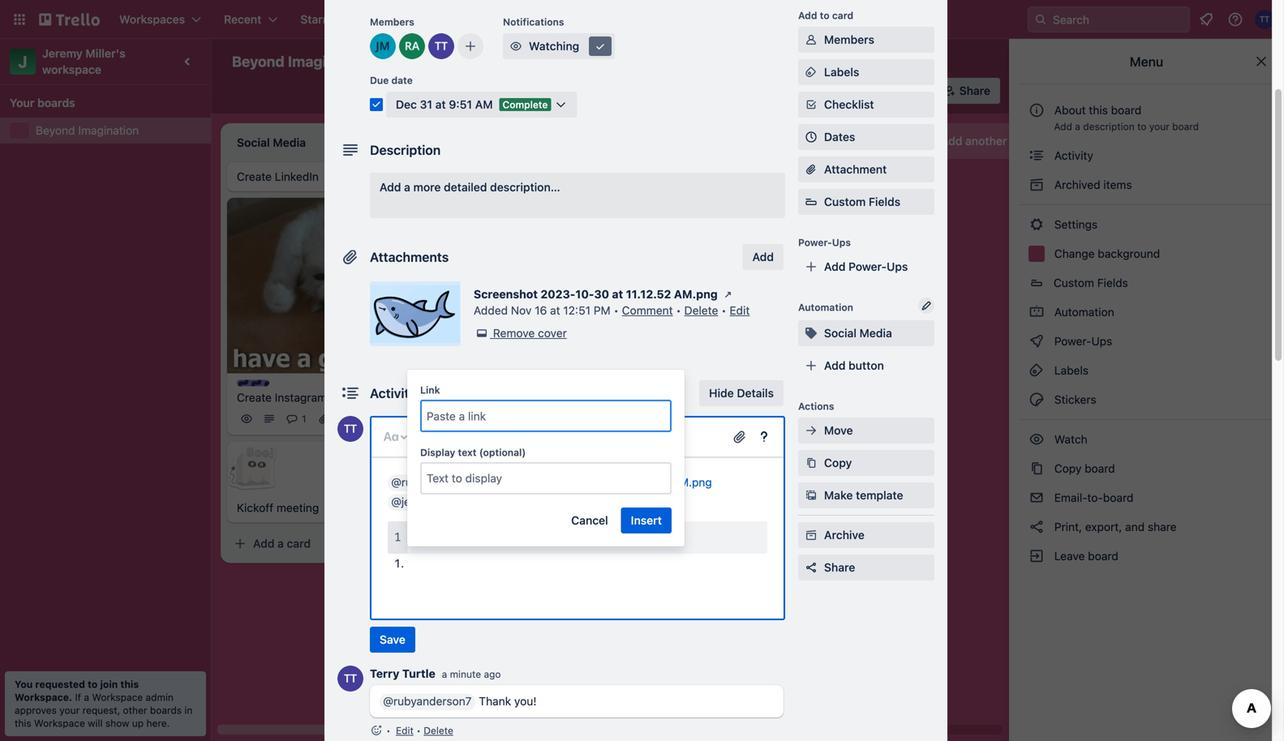 Task type: vqa. For each thing, say whether or not it's contained in the screenshot.
am.png to the bottom
yes



Task type: locate. For each thing, give the bounding box(es) containing it.
@rubyanderson7
[[391, 476, 479, 489], [383, 695, 472, 708]]

color: bold red, title: "thoughts" element
[[467, 169, 528, 181]]

custom for add to card
[[825, 195, 866, 209]]

sm image inside watch link
[[1029, 432, 1045, 448]]

2023- up assured!
[[548, 476, 581, 489]]

delete link right •
[[424, 726, 454, 737]]

@jeremymiller198
[[391, 495, 484, 509]]

sm image for stickers
[[1029, 392, 1045, 408]]

this up the description
[[1089, 103, 1109, 117]]

edit • delete
[[396, 726, 454, 737]]

leave
[[1055, 550, 1085, 563]]

custom fields button down create from template… image
[[799, 194, 935, 210]]

workspace down add members to card 'image' at the top left
[[440, 55, 500, 68]]

fields down change background
[[1098, 276, 1129, 290]]

create from template… image
[[877, 177, 889, 190]]

this inside if a workspace admin approves your request, other boards in this workspace will show up here.
[[15, 718, 31, 730]]

terry turtle (terryturtle) image left bold ⌘b image at the left of the page
[[386, 410, 406, 429]]

to up the activity link on the top of the page
[[1138, 121, 1147, 132]]

ups down the automation link
[[1092, 335, 1113, 348]]

create left linkedin
[[237, 170, 272, 183]]

1 horizontal spatial your
[[1150, 121, 1170, 132]]

sm image inside copy board link
[[1029, 461, 1045, 477]]

0 vertical spatial add a card
[[484, 433, 541, 447]]

0 vertical spatial to
[[820, 10, 830, 21]]

members up star or unstar board image
[[370, 16, 415, 28]]

1 vertical spatial boards
[[150, 705, 182, 717]]

0 vertical spatial custom fields
[[825, 195, 901, 209]]

filters button
[[793, 78, 855, 104]]

1 vertical spatial 11.12.52
[[628, 476, 669, 489]]

1 horizontal spatial beyond imagination
[[232, 53, 370, 70]]

11.12.52 up the 'comment' link
[[626, 288, 672, 301]]

ruby anderson (rubyanderson7) image up date
[[399, 33, 425, 59]]

10- up 'cancel'
[[581, 476, 598, 489]]

1 1 from the left
[[302, 414, 306, 425]]

31
[[420, 98, 433, 111]]

your up the activity link on the top of the page
[[1150, 121, 1170, 132]]

(optional)
[[479, 447, 526, 459]]

add a card up (optional)
[[484, 433, 541, 447]]

edit left •
[[396, 726, 414, 737]]

share button up add another list
[[937, 78, 1001, 104]]

to up members link
[[820, 10, 830, 21]]

meeting
[[277, 502, 319, 515]]

2 horizontal spatial card
[[833, 10, 854, 21]]

board down export,
[[1088, 550, 1119, 563]]

a inside terry turtle a minute ago
[[442, 669, 447, 680]]

0 vertical spatial boards
[[37, 96, 75, 110]]

custom fields button up the automation link
[[1019, 270, 1275, 296]]

sm image inside members link
[[803, 32, 820, 48]]

copy for copy
[[825, 457, 852, 470]]

terry turtle (terryturtle) image
[[1256, 10, 1275, 29], [594, 393, 614, 413], [386, 410, 406, 429], [338, 416, 364, 442], [338, 666, 364, 692]]

activity up archived
[[1052, 149, 1094, 162]]

share up add another list
[[960, 84, 991, 97]]

members down add to card
[[825, 33, 875, 46]]

custom fields down create from template… image
[[825, 195, 901, 209]]

share down archive
[[825, 561, 856, 575]]

2023-
[[541, 288, 576, 301], [548, 476, 581, 489]]

to
[[820, 10, 830, 21], [1138, 121, 1147, 132], [88, 679, 98, 691]]

11.12.52 up "insert"
[[628, 476, 669, 489]]

custom fields button for add to card
[[799, 194, 935, 210]]

boards down admin
[[150, 705, 182, 717]]

edit
[[730, 304, 750, 317], [396, 726, 414, 737]]

ups up media at the top right of the page
[[887, 260, 908, 274]]

archived items link
[[1019, 172, 1275, 198]]

1 vertical spatial ruby anderson (rubyanderson7) image
[[910, 80, 932, 102]]

create inside button
[[480, 13, 516, 26]]

create up workspace visible
[[480, 13, 516, 26]]

1 horizontal spatial custom fields
[[1054, 276, 1129, 290]]

0 horizontal spatial share button
[[799, 555, 935, 581]]

sm image inside power-ups link
[[1029, 334, 1045, 350]]

2 vertical spatial power-
[[1055, 335, 1092, 348]]

add to card
[[799, 10, 854, 21]]

sm image inside email-to-board link
[[1029, 490, 1045, 506]]

0 horizontal spatial edit
[[396, 726, 414, 737]]

2 horizontal spatial this
[[1089, 103, 1109, 117]]

automation down change
[[1052, 306, 1115, 319]]

1 horizontal spatial to
[[820, 10, 830, 21]]

0 notifications image
[[1197, 10, 1217, 29]]

workspace down "join"
[[92, 692, 143, 704]]

sm image inside the automation link
[[1029, 304, 1045, 321]]

members link
[[799, 27, 935, 53]]

1 vertical spatial this
[[120, 679, 139, 691]]

1 horizontal spatial members
[[825, 33, 875, 46]]

jeremy miller (jeremymiller198) image right checklist
[[888, 80, 911, 102]]

members
[[370, 16, 415, 28], [825, 33, 875, 46]]

join
[[100, 679, 118, 691]]

1 vertical spatial beyond imagination
[[36, 124, 139, 137]]

custom fields
[[825, 195, 901, 209], [1054, 276, 1129, 290]]

0 horizontal spatial edit link
[[396, 726, 414, 737]]

0 horizontal spatial terry turtle (terryturtle) image
[[429, 33, 454, 59]]

sm image for archive link
[[803, 528, 820, 544]]

jeremy miller (jeremymiller198) image
[[370, 33, 396, 59], [888, 80, 911, 102], [409, 410, 429, 429]]

0 horizontal spatial automation
[[799, 302, 854, 313]]

0 horizontal spatial workspace
[[34, 718, 85, 730]]

2 1 from the left
[[334, 414, 339, 425]]

delete right •
[[424, 726, 454, 737]]

add button button
[[799, 353, 935, 379]]

board up the description
[[1112, 103, 1142, 117]]

jeremy miller (jeremymiller198) image
[[617, 393, 636, 413]]

other
[[123, 705, 147, 717]]

this inside you requested to join this workspace.
[[120, 679, 139, 691]]

board link
[[550, 49, 619, 75]]

your
[[1150, 121, 1170, 132], [59, 705, 80, 717]]

if a workspace admin approves your request, other boards in this workspace will show up here.
[[15, 692, 193, 730]]

1 horizontal spatial custom fields button
[[1019, 270, 1275, 296]]

ruby anderson (rubyanderson7) image
[[399, 33, 425, 59], [910, 80, 932, 102]]

card down link field
[[517, 433, 541, 447]]

0 horizontal spatial your
[[59, 705, 80, 717]]

@rubyanderson7 inside @rubyanderson7 screenshot 2023-10-30 at 11.12.52 am.png @jeremymiller198 rest assured!
[[391, 476, 479, 489]]

hide details
[[709, 387, 774, 400]]

archive
[[825, 529, 865, 542]]

1 vertical spatial 30
[[598, 476, 612, 489]]

stickers
[[1052, 393, 1097, 407]]

1 horizontal spatial boards
[[150, 705, 182, 717]]

edit down add button
[[730, 304, 750, 317]]

sm image inside social media button
[[803, 325, 820, 342]]

to inside about this board add a description to your board
[[1138, 121, 1147, 132]]

comment link
[[622, 304, 673, 317]]

terry
[[370, 668, 400, 681]]

sm image inside archive link
[[803, 528, 820, 544]]

power-ups up add power-ups
[[799, 237, 851, 248]]

social media button
[[799, 321, 935, 347]]

0 vertical spatial beyond imagination
[[232, 53, 370, 70]]

1 horizontal spatial beyond
[[232, 53, 285, 70]]

archive link
[[799, 523, 935, 549]]

sm image for leave board
[[1029, 549, 1045, 565]]

sm image inside archived items link
[[1029, 177, 1045, 193]]

1 vertical spatial to
[[1138, 121, 1147, 132]]

button
[[849, 359, 885, 373]]

0 vertical spatial edit link
[[730, 304, 750, 317]]

a minute ago link
[[442, 669, 501, 680]]

ruby anderson (rubyanderson7) image
[[640, 393, 659, 413]]

0 horizontal spatial custom fields button
[[799, 194, 935, 210]]

ago
[[484, 669, 501, 680]]

beyond inside text field
[[232, 53, 285, 70]]

this down approves
[[15, 718, 31, 730]]

sm image inside checklist link
[[803, 97, 820, 113]]

custom down change
[[1054, 276, 1095, 290]]

create button
[[471, 6, 526, 32]]

sm image for power-ups
[[1029, 334, 1045, 350]]

1 vertical spatial fields
[[1098, 276, 1129, 290]]

terry turtle (terryturtle) image left terry
[[338, 666, 364, 692]]

create linkedin link
[[237, 169, 425, 185]]

open information menu image
[[1228, 11, 1244, 28]]

to inside you requested to join this workspace.
[[88, 679, 98, 691]]

sm image
[[803, 32, 820, 48], [1029, 148, 1045, 164], [1029, 217, 1045, 233], [1029, 334, 1045, 350], [1029, 392, 1045, 408], [803, 423, 820, 439], [1029, 490, 1045, 506], [1029, 549, 1045, 565]]

move link
[[799, 418, 935, 444]]

sm image inside print, export, and share link
[[1029, 519, 1045, 536]]

0 vertical spatial labels link
[[799, 59, 935, 85]]

boards right your
[[37, 96, 75, 110]]

power- up social media button
[[849, 260, 887, 274]]

italic ⌘i image
[[447, 428, 467, 447]]

beyond imagination down "your boards with 1 items" element
[[36, 124, 139, 137]]

copy for copy board
[[1055, 462, 1082, 476]]

automation up social
[[799, 302, 854, 313]]

custom down attachment
[[825, 195, 866, 209]]

export,
[[1086, 521, 1123, 534]]

dec 31 at 9:51 am
[[396, 98, 493, 111]]

terry turtle (terryturtle) image left add members to card 'image' at the top left
[[429, 33, 454, 59]]

at
[[436, 98, 446, 111], [612, 288, 623, 301], [550, 304, 560, 317], [615, 476, 625, 489]]

sm image inside the activity link
[[1029, 148, 1045, 164]]

1 horizontal spatial copy
[[1055, 462, 1082, 476]]

delete right the 'comment' link
[[685, 304, 719, 317]]

sm image inside settings link
[[1029, 217, 1045, 233]]

description
[[370, 142, 441, 158]]

1 vertical spatial custom fields button
[[1019, 270, 1275, 296]]

imagination
[[288, 53, 370, 70], [78, 124, 139, 137]]

card down meeting on the bottom of the page
[[287, 537, 311, 551]]

edit for edit
[[730, 304, 750, 317]]

0 horizontal spatial this
[[15, 718, 31, 730]]

labels link up checklist link at the right
[[799, 59, 935, 85]]

terry turtle (terryturtle) image right filters
[[867, 80, 890, 102]]

0 vertical spatial workspace
[[440, 55, 500, 68]]

30 up 'cancel'
[[598, 476, 612, 489]]

search image
[[1035, 13, 1048, 26]]

sm image inside the make template link
[[803, 488, 820, 504]]

your down if
[[59, 705, 80, 717]]

1 vertical spatial share button
[[799, 555, 935, 581]]

custom
[[825, 195, 866, 209], [1054, 276, 1095, 290]]

power- right add button
[[799, 237, 833, 248]]

2 horizontal spatial jeremy miller (jeremymiller198) image
[[888, 80, 911, 102]]

activity
[[1052, 149, 1094, 162], [370, 386, 417, 401]]

1 vertical spatial edit link
[[396, 726, 414, 737]]

create
[[480, 13, 516, 26], [237, 170, 272, 183], [237, 391, 272, 405]]

beyond imagination link
[[36, 123, 201, 139]]

add inside button
[[941, 134, 963, 148]]

copy up email-
[[1055, 462, 1082, 476]]

0 horizontal spatial 1
[[302, 414, 306, 425]]

create for create linkedin
[[237, 170, 272, 183]]

power- up stickers
[[1055, 335, 1092, 348]]

a down kickoff meeting
[[278, 537, 284, 551]]

add another list button
[[912, 123, 1133, 159]]

screenshot up rest
[[486, 476, 545, 489]]

labels link
[[799, 59, 935, 85], [1019, 358, 1275, 384]]

and
[[1126, 521, 1145, 534]]

delete link
[[685, 304, 719, 317], [424, 726, 454, 737]]

0 vertical spatial labels
[[825, 65, 860, 79]]

1 vertical spatial custom
[[1054, 276, 1095, 290]]

kickoff meeting
[[237, 502, 319, 515]]

@rubyanderson7 up @jeremymiller198
[[391, 476, 479, 489]]

sm image inside the 'stickers' link
[[1029, 392, 1045, 408]]

1 vertical spatial labels
[[1052, 364, 1089, 377]]

2 horizontal spatial power-
[[1055, 335, 1092, 348]]

10- up 12:51
[[576, 288, 594, 301]]

Display text (optional) field
[[422, 464, 670, 493]]

another
[[966, 134, 1007, 148]]

automation link
[[1019, 299, 1275, 325]]

0 horizontal spatial imagination
[[78, 124, 139, 137]]

attachment
[[825, 163, 887, 176]]

add a card down kickoff meeting
[[253, 537, 311, 551]]

create linkedin
[[237, 170, 319, 183]]

at up comment
[[612, 288, 623, 301]]

2 vertical spatial this
[[15, 718, 31, 730]]

labels up stickers
[[1052, 364, 1089, 377]]

background
[[1098, 247, 1161, 261]]

2023- up added nov 16 at 12:51 pm
[[541, 288, 576, 301]]

jeremy miller (jeremymiller198) image down link
[[409, 410, 429, 429]]

j
[[18, 52, 27, 71]]

1 horizontal spatial delete
[[685, 304, 719, 317]]

0 vertical spatial share button
[[937, 78, 1001, 104]]

2 vertical spatial create
[[237, 391, 272, 405]]

delete link right the 'comment' link
[[685, 304, 719, 317]]

jeremy miller (jeremymiller198) image up due
[[370, 33, 396, 59]]

1 vertical spatial edit
[[396, 726, 414, 737]]

sm image inside copy link
[[803, 455, 820, 472]]

custom fields down change background
[[1054, 276, 1129, 290]]

edit link left •
[[396, 726, 414, 737]]

30 up pm
[[594, 288, 610, 301]]

share
[[1148, 521, 1177, 534]]

fields down create from template… image
[[869, 195, 901, 209]]

settings link
[[1019, 212, 1275, 238]]

1 down instagram
[[302, 414, 306, 425]]

0 vertical spatial ups
[[833, 237, 851, 248]]

0 horizontal spatial copy
[[825, 457, 852, 470]]

social
[[825, 327, 857, 340]]

1 horizontal spatial share
[[960, 84, 991, 97]]

1 vertical spatial activity
[[370, 386, 417, 401]]

1 vertical spatial delete link
[[424, 726, 454, 737]]

1 horizontal spatial add a card
[[484, 433, 541, 447]]

1 vertical spatial delete
[[424, 726, 454, 737]]

sm image for print, export, and share link
[[1029, 519, 1045, 536]]

share button down archive link
[[799, 555, 935, 581]]

sm image for the make template link
[[803, 488, 820, 504]]

activity left link
[[370, 386, 417, 401]]

0 vertical spatial ruby anderson (rubyanderson7) image
[[399, 33, 425, 59]]

sm image inside the leave board link
[[1029, 549, 1045, 565]]

0 vertical spatial create
[[480, 13, 516, 26]]

Mark due date as complete checkbox
[[370, 98, 383, 111]]

terry turtle (terryturtle) image
[[429, 33, 454, 59], [867, 80, 890, 102]]

stickers link
[[1019, 387, 1275, 413]]

automation
[[799, 302, 854, 313], [1052, 306, 1115, 319]]

Link field
[[422, 402, 670, 431]]

this
[[1089, 103, 1109, 117], [120, 679, 139, 691], [15, 718, 31, 730]]

1 vertical spatial 10-
[[581, 476, 598, 489]]

sm image
[[508, 38, 524, 54], [592, 38, 609, 54], [803, 64, 820, 80], [695, 78, 718, 101], [803, 97, 820, 113], [1029, 177, 1045, 193], [720, 286, 737, 303], [1029, 304, 1045, 321], [474, 325, 490, 342], [803, 325, 820, 342], [1029, 363, 1045, 379], [1029, 432, 1045, 448], [803, 455, 820, 472], [1029, 461, 1045, 477], [803, 488, 820, 504], [1029, 519, 1045, 536], [803, 528, 820, 544]]

add button
[[743, 244, 784, 270]]

2 horizontal spatial ups
[[1092, 335, 1113, 348]]

add a more detailed description…
[[380, 181, 561, 194]]

0 vertical spatial share
[[960, 84, 991, 97]]

1 horizontal spatial add a card button
[[458, 427, 640, 453]]

create from template… image
[[416, 538, 429, 551]]

labels up filters
[[825, 65, 860, 79]]

1 vertical spatial beyond
[[36, 124, 75, 137]]

0 horizontal spatial beyond
[[36, 124, 75, 137]]

watch link
[[1019, 427, 1275, 453]]

imagination inside beyond imagination link
[[78, 124, 139, 137]]

@rubyanderson7 down terry turtle a minute ago
[[383, 695, 472, 708]]

create instagram
[[237, 391, 327, 405]]

your boards
[[10, 96, 75, 110]]

imagination up due
[[288, 53, 370, 70]]

you
[[15, 679, 33, 691]]

sm image for copy link
[[803, 455, 820, 472]]

0 horizontal spatial add a card button
[[227, 531, 409, 557]]

1 vertical spatial custom fields
[[1054, 276, 1129, 290]]

a up (optional)
[[508, 433, 514, 447]]

filters
[[817, 84, 850, 97]]

a left 'more'
[[404, 181, 411, 194]]

power- inside power-ups link
[[1055, 335, 1092, 348]]

ruby anderson (rubyanderson7) image up dates button
[[910, 80, 932, 102]]

0 horizontal spatial custom
[[825, 195, 866, 209]]

screenshot inside @rubyanderson7 screenshot 2023-10-30 at 11.12.52 am.png @jeremymiller198 rest assured!
[[486, 476, 545, 489]]

0 vertical spatial custom fields button
[[799, 194, 935, 210]]

custom for menu
[[1054, 276, 1095, 290]]

terry turtle (terryturtle) image left jeremy miller (jeremymiller198) icon
[[594, 393, 614, 413]]

add a card button up display text (optional) field
[[458, 427, 640, 453]]

0 horizontal spatial share
[[825, 561, 856, 575]]

approves
[[15, 705, 57, 717]]

added
[[474, 304, 508, 317]]

0 horizontal spatial to
[[88, 679, 98, 691]]

pm
[[594, 304, 611, 317]]

thoughts
[[484, 170, 528, 181]]

0 vertical spatial members
[[370, 16, 415, 28]]

change background link
[[1019, 241, 1275, 267]]

a down about
[[1076, 121, 1081, 132]]

1 down create instagram link
[[334, 414, 339, 425]]

1 vertical spatial create
[[237, 170, 272, 183]]

1
[[302, 414, 306, 425], [334, 414, 339, 425]]

0 vertical spatial @rubyanderson7
[[391, 476, 479, 489]]

16
[[535, 304, 547, 317]]

edit link down add button
[[730, 304, 750, 317]]

beyond imagination up due
[[232, 53, 370, 70]]

sm image for the automation link
[[1029, 304, 1045, 321]]

dates button
[[799, 124, 935, 150]]

workspace down approves
[[34, 718, 85, 730]]

11.12.52 inside @rubyanderson7 screenshot 2023-10-30 at 11.12.52 am.png @jeremymiller198 rest assured!
[[628, 476, 669, 489]]

copy up make in the bottom of the page
[[825, 457, 852, 470]]

attachment button
[[799, 157, 935, 183]]

imagination down "your boards with 1 items" element
[[78, 124, 139, 137]]

fields
[[869, 195, 901, 209], [1098, 276, 1129, 290]]

0 vertical spatial imagination
[[288, 53, 370, 70]]

0 horizontal spatial power-
[[799, 237, 833, 248]]

this right "join"
[[120, 679, 139, 691]]

to left "join"
[[88, 679, 98, 691]]

sm image for watching button
[[508, 38, 524, 54]]

1 horizontal spatial custom
[[1054, 276, 1095, 290]]

color: purple, title: none image
[[237, 380, 269, 387]]

to-
[[1088, 491, 1104, 505]]

power-ups up stickers
[[1052, 335, 1116, 348]]

am.png inside @rubyanderson7 screenshot 2023-10-30 at 11.12.52 am.png @jeremymiller198 rest assured!
[[672, 476, 712, 489]]

activity link
[[1019, 143, 1275, 169]]

at up the insert button
[[615, 476, 625, 489]]

card up members link
[[833, 10, 854, 21]]

2 vertical spatial ups
[[1092, 335, 1113, 348]]



Task type: describe. For each thing, give the bounding box(es) containing it.
0 vertical spatial 11.12.52
[[626, 288, 672, 301]]

sm image for the remove cover link on the left of the page
[[474, 325, 490, 342]]

dec
[[396, 98, 417, 111]]

1 vertical spatial add a card
[[253, 537, 311, 551]]

0 horizontal spatial labels link
[[799, 59, 935, 85]]

members inside members link
[[825, 33, 875, 46]]

0 vertical spatial delete
[[685, 304, 719, 317]]

imagination inside beyond imagination text field
[[288, 53, 370, 70]]

0 horizontal spatial ruby anderson (rubyanderson7) image
[[399, 33, 425, 59]]

board up the to-
[[1085, 462, 1116, 476]]

save button
[[370, 627, 415, 653]]

show
[[105, 718, 129, 730]]

checklist
[[825, 98, 875, 111]]

1 horizontal spatial share button
[[937, 78, 1001, 104]]

0 horizontal spatial delete
[[424, 726, 454, 737]]

nov
[[511, 304, 532, 317]]

add power-ups
[[825, 260, 908, 274]]

board up the activity link on the top of the page
[[1173, 121, 1200, 132]]

Search field
[[1048, 7, 1190, 32]]

archived items
[[1052, 178, 1133, 192]]

bold ⌘b image
[[428, 428, 447, 447]]

copy board link
[[1019, 456, 1275, 482]]

create for create
[[480, 13, 516, 26]]

0 vertical spatial power-ups
[[799, 237, 851, 248]]

0 horizontal spatial card
[[287, 537, 311, 551]]

0 vertical spatial am.png
[[674, 288, 718, 301]]

date
[[392, 75, 413, 86]]

dates
[[825, 130, 856, 144]]

1 vertical spatial card
[[517, 433, 541, 447]]

fields for menu
[[1098, 276, 1129, 290]]

add button
[[825, 359, 885, 373]]

kickoff
[[237, 502, 274, 515]]

•
[[417, 726, 421, 737]]

archived
[[1055, 178, 1101, 192]]

@rubyanderson7 for @rubyanderson7 screenshot 2023-10-30 at 11.12.52 am.png @jeremymiller198 rest assured!
[[391, 476, 479, 489]]

1 vertical spatial power-ups
[[1052, 335, 1116, 348]]

more
[[414, 181, 441, 194]]

workspace
[[42, 63, 101, 76]]

admin
[[146, 692, 174, 704]]

0 vertical spatial terry turtle (terryturtle) image
[[429, 33, 454, 59]]

due
[[370, 75, 389, 86]]

0 vertical spatial activity
[[1052, 149, 1094, 162]]

up
[[132, 718, 144, 730]]

workspace visible
[[440, 55, 537, 68]]

text
[[458, 447, 477, 459]]

insert button
[[621, 508, 672, 534]]

10- inside @rubyanderson7 screenshot 2023-10-30 at 11.12.52 am.png @jeremymiller198 rest assured!
[[581, 476, 598, 489]]

0 horizontal spatial boards
[[37, 96, 75, 110]]

email-to-board link
[[1019, 485, 1275, 511]]

hide details link
[[700, 381, 784, 407]]

9:51
[[449, 98, 472, 111]]

sm image for email-to-board
[[1029, 490, 1045, 506]]

move
[[825, 424, 853, 437]]

boards inside if a workspace admin approves your request, other boards in this workspace will show up here.
[[150, 705, 182, 717]]

thoughts thinking
[[467, 170, 528, 193]]

attach and insert link image
[[732, 429, 748, 446]]

primary element
[[0, 0, 1285, 39]]

0 vertical spatial 10-
[[576, 288, 594, 301]]

0 vertical spatial delete link
[[685, 304, 719, 317]]

print,
[[1055, 521, 1083, 534]]

beyond imagination inside beyond imagination text field
[[232, 53, 370, 70]]

kickoff meeting link
[[237, 501, 425, 517]]

make template
[[825, 489, 904, 502]]

create for create instagram
[[237, 391, 272, 405]]

copy board
[[1052, 462, 1116, 476]]

sm image inside move link
[[803, 423, 820, 439]]

sm image for watch link at bottom right
[[1029, 432, 1045, 448]]

print, export, and share
[[1052, 521, 1177, 534]]

your
[[10, 96, 34, 110]]

sm image for settings
[[1029, 217, 1045, 233]]

screenshot 2023-10-30 at 11.12.52 am.png
[[474, 288, 718, 301]]

add reaction image
[[370, 723, 383, 739]]

0 vertical spatial jeremy miller (jeremymiller198) image
[[370, 33, 396, 59]]

a inside about this board add a description to your board
[[1076, 121, 1081, 132]]

your inside about this board add a description to your board
[[1150, 121, 1170, 132]]

make
[[825, 489, 853, 502]]

0 vertical spatial 30
[[594, 288, 610, 301]]

due date
[[370, 75, 413, 86]]

1 vertical spatial terry turtle (terryturtle) image
[[867, 80, 890, 102]]

0 vertical spatial screenshot
[[474, 288, 538, 301]]

1 vertical spatial ups
[[887, 260, 908, 274]]

at right 16
[[550, 304, 560, 317]]

miller's
[[86, 47, 126, 60]]

board up print, export, and share
[[1104, 491, 1134, 505]]

screenshot 2023-10-30 at 11.12.52 am.png link
[[486, 476, 712, 489]]

email-to-board
[[1052, 491, 1134, 505]]

add power-ups link
[[799, 254, 935, 280]]

thinking link
[[467, 179, 656, 195]]

image image
[[566, 428, 585, 447]]

rest
[[488, 495, 511, 509]]

fields for add to card
[[869, 195, 901, 209]]

if
[[75, 692, 81, 704]]

description…
[[490, 181, 561, 194]]

create instagram link
[[237, 390, 425, 406]]

Main content area, start typing to enter text. text field
[[388, 473, 768, 603]]

a inside if a workspace admin approves your request, other boards in this workspace will show up here.
[[84, 692, 89, 704]]

sm image for activity
[[1029, 148, 1045, 164]]

requested
[[35, 679, 85, 691]]

0 horizontal spatial ups
[[833, 237, 851, 248]]

checklist link
[[799, 92, 935, 118]]

change background
[[1052, 247, 1161, 261]]

mark due date as complete image
[[370, 98, 383, 111]]

add members to card image
[[464, 38, 477, 54]]

at right 31
[[436, 98, 446, 111]]

list
[[1010, 134, 1026, 148]]

share for the rightmost share button
[[960, 84, 991, 97]]

this inside about this board add a description to your board
[[1089, 103, 1109, 117]]

add a more detailed description… link
[[370, 173, 786, 218]]

sm image for copy board link
[[1029, 461, 1045, 477]]

open help dialog image
[[755, 428, 774, 447]]

@rubyanderson7 for @rubyanderson7 thank you!
[[383, 695, 472, 708]]

jeremy miller's workspace
[[42, 47, 128, 76]]

template
[[856, 489, 904, 502]]

your boards with 1 items element
[[10, 93, 193, 113]]

1 horizontal spatial automation
[[1052, 306, 1115, 319]]

thank
[[479, 695, 511, 708]]

insert
[[631, 514, 662, 528]]

at inside @rubyanderson7 screenshot 2023-10-30 at 11.12.52 am.png @jeremymiller198 rest assured!
[[615, 476, 625, 489]]

sm image for social media button
[[803, 325, 820, 342]]

beyond imagination inside beyond imagination link
[[36, 124, 139, 137]]

actions
[[799, 401, 835, 412]]

workspace.
[[15, 692, 72, 704]]

add another list
[[941, 134, 1026, 148]]

will
[[88, 718, 103, 730]]

request,
[[82, 705, 120, 717]]

0 horizontal spatial activity
[[370, 386, 417, 401]]

0 vertical spatial 2023-
[[541, 288, 576, 301]]

assured!
[[514, 495, 558, 509]]

hide
[[709, 387, 734, 400]]

sm image for checklist link at the right
[[803, 97, 820, 113]]

visible
[[503, 55, 537, 68]]

custom fields button for menu
[[1019, 270, 1275, 296]]

editor toolbar toolbar
[[378, 424, 777, 450]]

detailed
[[444, 181, 487, 194]]

your inside if a workspace admin approves your request, other boards in this workspace will show up here.
[[59, 705, 80, 717]]

0 vertical spatial power-
[[799, 237, 833, 248]]

sm image for archived items link in the top right of the page
[[1029, 177, 1045, 193]]

back to home image
[[39, 6, 100, 32]]

2 vertical spatial workspace
[[34, 718, 85, 730]]

edit for edit • delete
[[396, 726, 414, 737]]

1 vertical spatial jeremy miller (jeremymiller198) image
[[888, 80, 911, 102]]

email-
[[1055, 491, 1088, 505]]

in
[[185, 705, 193, 717]]

power- inside add power-ups link
[[849, 260, 887, 274]]

change
[[1055, 247, 1095, 261]]

link
[[420, 385, 440, 396]]

social media
[[825, 327, 893, 340]]

terry turtle (terryturtle) image down create instagram link
[[338, 416, 364, 442]]

complete
[[503, 99, 548, 110]]

Board name text field
[[224, 49, 379, 75]]

1 horizontal spatial labels link
[[1019, 358, 1275, 384]]

1 horizontal spatial jeremy miller (jeremymiller198) image
[[409, 410, 429, 429]]

added nov 16 at 12:51 pm
[[474, 304, 611, 317]]

here.
[[146, 718, 170, 730]]

custom fields for menu
[[1054, 276, 1129, 290]]

star or unstar board image
[[388, 55, 401, 68]]

terry turtle (terryturtle) image right open information menu icon at the top right
[[1256, 10, 1275, 29]]

media
[[860, 327, 893, 340]]

1 horizontal spatial ruby anderson (rubyanderson7) image
[[910, 80, 932, 102]]

2023- inside @rubyanderson7 screenshot 2023-10-30 at 11.12.52 am.png @jeremymiller198 rest assured!
[[548, 476, 581, 489]]

board
[[578, 55, 610, 68]]

1 horizontal spatial workspace
[[92, 692, 143, 704]]

custom fields for add to card
[[825, 195, 901, 209]]

30 inside @rubyanderson7 screenshot 2023-10-30 at 11.12.52 am.png @jeremymiller198 rest assured!
[[598, 476, 612, 489]]

add inside about this board add a description to your board
[[1055, 121, 1073, 132]]

1 horizontal spatial edit link
[[730, 304, 750, 317]]

notifications
[[503, 16, 564, 28]]

workspace inside button
[[440, 55, 500, 68]]

0 vertical spatial add a card button
[[458, 427, 640, 453]]

share for the bottom share button
[[825, 561, 856, 575]]

cancel button
[[562, 508, 618, 534]]

1 horizontal spatial labels
[[1052, 364, 1089, 377]]



